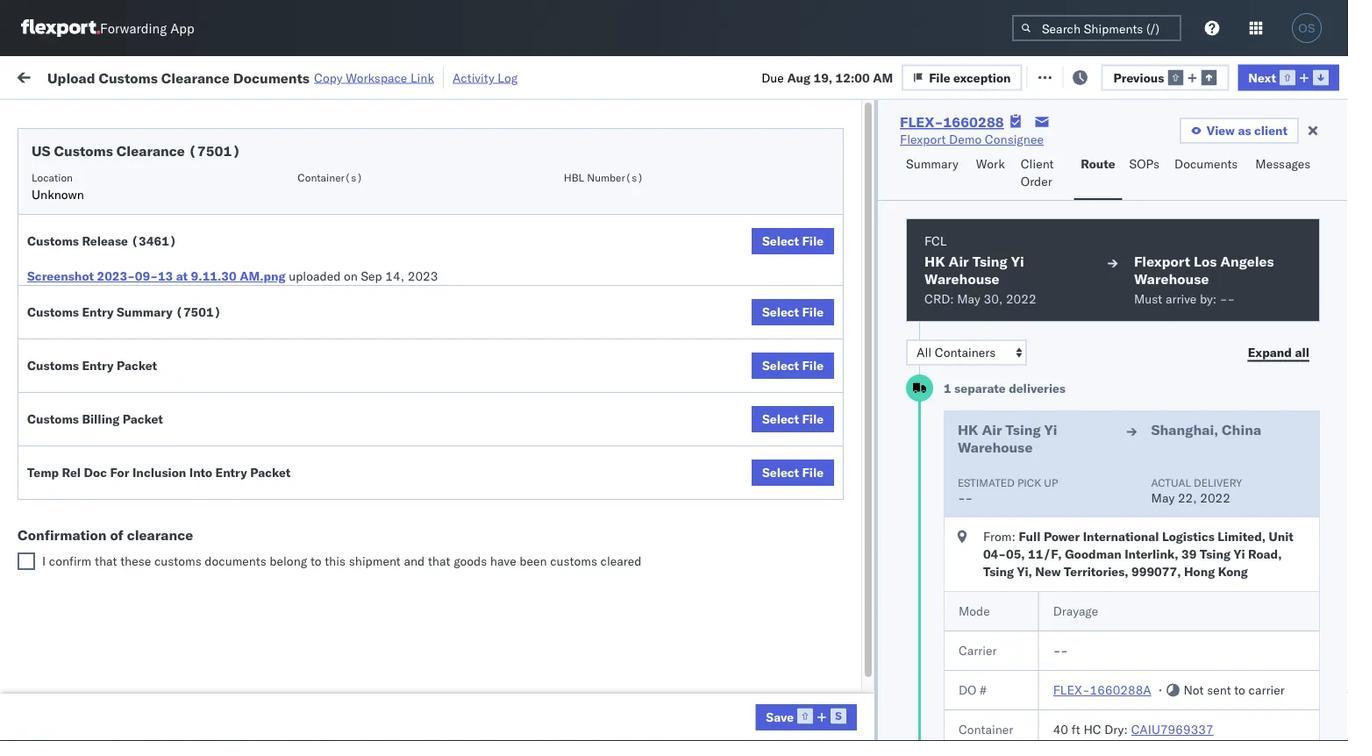Task type: vqa. For each thing, say whether or not it's contained in the screenshot.
O'Hare related to 2nd Confirm Pickup from O'Hare International Airport button from the bottom
no



Task type: describe. For each thing, give the bounding box(es) containing it.
1 horizontal spatial air
[[982, 421, 1002, 439]]

5 schedule pickup from los angeles, ca button from the top
[[40, 551, 249, 588]]

upload customs clearance documents button
[[40, 358, 249, 395]]

confirm pickup from los angeles, ca link
[[40, 474, 249, 509]]

3 appointment from the top
[[144, 445, 216, 461]]

1 schedule delivery appointment link from the top
[[40, 174, 216, 192]]

pm right belong
[[320, 562, 339, 577]]

2 flex-1889466 from the top
[[969, 446, 1060, 461]]

forwarding
[[100, 20, 167, 36]]

screenshot 2023-09-13 at 9.11.30 am.png uploaded on sep 14, 2023
[[27, 268, 438, 284]]

angeles
[[1221, 253, 1274, 270]]

flex-1893174
[[969, 562, 1060, 577]]

3 lhuu7894563, from the top
[[1081, 484, 1171, 500]]

2023 for 24,
[[417, 678, 447, 693]]

1 horizontal spatial file exception
[[1050, 68, 1131, 83]]

1 flex-1846748 from the top
[[969, 176, 1060, 191]]

actual
[[1152, 476, 1191, 489]]

los for third schedule pickup from los angeles, ca button from the top
[[165, 321, 185, 336]]

flex- up carrier
[[969, 601, 1006, 616]]

schedule pickup from los angeles, ca for second schedule pickup from los angeles, ca button from the bottom schedule pickup from los angeles, ca link
[[40, 552, 236, 585]]

angeles, for schedule pickup from los angeles, ca link for 1st schedule pickup from los angeles, ca button
[[188, 205, 236, 220]]

12,
[[394, 562, 413, 577]]

19,
[[814, 70, 833, 85]]

confirm delivery button
[[40, 522, 133, 541]]

6 hlxu6269489, from the top
[[1174, 368, 1264, 384]]

2 schedule pickup from los angeles, ca button from the top
[[40, 243, 249, 279]]

0 horizontal spatial air
[[949, 253, 969, 270]]

fcl for "confirm pickup from los angeles, ca" button
[[576, 485, 598, 500]]

4 ceau7522281, hlxu6269489, hlxu8034992 from the top
[[1081, 291, 1348, 307]]

container for container numbers
[[1081, 136, 1128, 150]]

23,
[[390, 485, 409, 500]]

1 upload customs clearance documents link from the top
[[40, 358, 249, 393]]

3 ceau7522281, hlxu6269489, hlxu8034992 from the top
[[1081, 253, 1348, 268]]

upload for 1st upload customs clearance documents link from the top
[[40, 359, 80, 375]]

1 ca from the top
[[40, 222, 57, 238]]

5 ceau7522281, from the top
[[1081, 330, 1171, 345]]

flex-1846748 for third schedule pickup from los angeles, ca button from the top
[[969, 330, 1060, 346]]

angeles, for schedule pickup from los angeles, ca link corresponding to 1st schedule pickup from los angeles, ca button from the bottom
[[188, 668, 236, 683]]

los for 1st schedule pickup from los angeles, ca button from the bottom
[[165, 668, 185, 683]]

file for customs release (3461)
[[802, 233, 824, 249]]

vandelay for vandelay west
[[765, 678, 816, 693]]

nov right uploaded
[[373, 253, 396, 268]]

0 vertical spatial hk air tsing yi warehouse
[[925, 253, 1024, 288]]

id
[[963, 143, 974, 157]]

expand all button
[[1238, 340, 1320, 366]]

pm down the container(s)
[[320, 215, 339, 230]]

expand
[[1248, 344, 1292, 360]]

1 4, from the top
[[399, 176, 410, 191]]

2 vertical spatial entry
[[215, 465, 247, 480]]

ready for work, blocked, in progress
[[133, 109, 317, 122]]

2 ca from the top
[[40, 261, 57, 276]]

of
[[110, 526, 124, 544]]

2 hlxu8034992 from the top
[[1267, 214, 1348, 229]]

2 lagerfeld from the top
[[941, 639, 993, 654]]

filtered by:
[[18, 107, 80, 123]]

track
[[446, 68, 474, 83]]

summary button
[[899, 148, 969, 200]]

container numbers button
[[1072, 132, 1169, 164]]

2022 inside actual delivery may 22, 2022
[[1200, 490, 1231, 506]]

(0)
[[284, 68, 307, 83]]

los inside flexport los angeles warehouse
[[1194, 253, 1217, 270]]

2 karl from the top
[[915, 639, 938, 654]]

4 hlxu8034992 from the top
[[1267, 291, 1348, 307]]

my work
[[18, 64, 96, 88]]

select for temp rel doc for inclusion into entry packet
[[762, 465, 799, 480]]

pst, for 13,
[[342, 446, 369, 461]]

6 schedule from the top
[[40, 398, 92, 413]]

work
[[50, 64, 96, 88]]

mbl/mawb
[[1195, 143, 1256, 157]]

8 ocean fcl from the top
[[537, 678, 598, 693]]

1 11:59 pm pdt, nov 4, 2022 from the top
[[282, 176, 444, 191]]

2 ceau7522281, from the top
[[1081, 214, 1171, 229]]

1
[[944, 381, 952, 396]]

logistics
[[1162, 529, 1215, 544]]

1 vertical spatial hk air tsing yi warehouse
[[958, 421, 1058, 456]]

1 1846748 from the top
[[1006, 176, 1060, 191]]

4 schedule from the top
[[40, 291, 92, 306]]

warehouse up estimated at the right bottom of the page
[[958, 439, 1033, 456]]

tsing down 04-
[[983, 564, 1014, 579]]

3 test123456 from the top
[[1195, 292, 1269, 307]]

0 horizontal spatial at
[[176, 268, 188, 284]]

2 ceau7522281, hlxu6269489, hlxu8034992 from the top
[[1081, 214, 1348, 229]]

1 flex-1889466 from the top
[[969, 408, 1060, 423]]

entry for summary
[[82, 304, 114, 320]]

7 ocean fcl from the top
[[537, 562, 598, 577]]

jan for 12,
[[372, 562, 391, 577]]

schedule pickup from los angeles, ca link for second schedule pickup from los angeles, ca button
[[40, 243, 249, 278]]

9 schedule from the top
[[40, 668, 92, 683]]

1 ceau7522281, from the top
[[1081, 175, 1171, 191]]

2 customs from the left
[[550, 554, 597, 569]]

11:59 for second schedule pickup from los angeles, ca button
[[282, 253, 317, 268]]

3 lhuu7894563, uetu5238478 from the top
[[1081, 484, 1260, 500]]

flex- down carrier
[[969, 678, 1006, 693]]

2 schedule delivery appointment button from the top
[[40, 290, 216, 309]]

flex- down separate
[[969, 408, 1006, 423]]

nov up 14, at the left top of the page
[[373, 215, 396, 230]]

11:59 pm pdt, nov 4, 2022 for second schedule pickup from los angeles, ca button
[[282, 253, 444, 268]]

4 4, from the top
[[399, 292, 410, 307]]

separate
[[955, 381, 1006, 396]]

2 ocean fcl from the top
[[537, 215, 598, 230]]

1 integration from the top
[[765, 601, 826, 616]]

8,
[[398, 369, 409, 384]]

1 integration test account - karl lagerfeld from the top
[[765, 601, 993, 616]]

select file for customs entry packet
[[762, 358, 824, 373]]

been
[[520, 554, 547, 569]]

client for client name
[[651, 143, 679, 157]]

1 schedule from the top
[[40, 175, 92, 190]]

3 resize handle column header from the left
[[507, 136, 528, 741]]

container(s)
[[298, 171, 363, 184]]

from for second schedule pickup from los angeles, ca button
[[136, 243, 162, 259]]

file for customs billing packet
[[802, 411, 824, 427]]

packet for customs entry packet
[[117, 358, 157, 373]]

flex- down #
[[969, 716, 1006, 732]]

hbl
[[564, 171, 584, 184]]

international
[[1083, 529, 1159, 544]]

4 11:59 pm pdt, nov 4, 2022 from the top
[[282, 292, 444, 307]]

7 schedule from the top
[[40, 445, 92, 461]]

confirm pickup from los angeles, ca button
[[40, 474, 249, 511]]

entry for packet
[[82, 358, 114, 373]]

759
[[322, 68, 345, 83]]

1 uetu5238478 from the top
[[1175, 407, 1260, 422]]

pst, for 12,
[[342, 562, 369, 577]]

1 11:59 from the top
[[282, 176, 317, 191]]

import
[[148, 68, 187, 83]]

am
[[873, 70, 893, 85]]

not sent to carrier
[[1184, 683, 1285, 698]]

warehouse up crd: may 30, 2022
[[925, 270, 1000, 288]]

risk
[[362, 68, 383, 83]]

west
[[819, 678, 847, 693]]

pm down uploaded
[[320, 292, 339, 307]]

2 that from the left
[[428, 554, 451, 569]]

3 schedule pickup from los angeles, ca button from the top
[[40, 320, 249, 357]]

3 lagerfeld from the top
[[941, 716, 993, 732]]

i confirm that these customs documents belong to this shipment and that goods have been customs cleared
[[42, 554, 642, 569]]

must arrive by: --
[[1134, 291, 1235, 307]]

schedule delivery appointment for third schedule delivery appointment link from the bottom of the page
[[40, 175, 216, 190]]

schedule delivery appointment for 2nd schedule delivery appointment link from the bottom
[[40, 291, 216, 306]]

0 horizontal spatial by:
[[63, 107, 80, 123]]

11/f,
[[1028, 547, 1062, 562]]

documents inside 'button'
[[40, 377, 104, 392]]

6 ca from the top
[[40, 570, 57, 585]]

consignee for bookings test consignee
[[846, 562, 905, 577]]

client for client order
[[1021, 156, 1054, 172]]

select for customs entry packet
[[762, 358, 799, 373]]

2 flex-2130387 from the top
[[969, 639, 1060, 654]]

3 gvcu5265864 from the top
[[1081, 716, 1167, 731]]

3 schedule delivery appointment link from the top
[[40, 444, 216, 462]]

select file for customs entry summary (7501)
[[762, 304, 824, 320]]

nov left the 8,
[[372, 369, 395, 384]]

from:
[[983, 529, 1016, 544]]

2 integration test account - karl lagerfeld from the top
[[765, 639, 993, 654]]

1 vertical spatial mode
[[959, 604, 990, 619]]

client name
[[651, 143, 710, 157]]

resize handle column header for mode
[[621, 136, 642, 741]]

30,
[[984, 291, 1003, 307]]

work button
[[969, 148, 1014, 200]]

clearance
[[127, 526, 193, 544]]

1 lagerfeld from the top
[[941, 601, 993, 616]]

consignee for flexport demo consignee
[[985, 132, 1044, 147]]

1 appointment from the top
[[144, 175, 216, 190]]

estimated pick up --
[[958, 476, 1058, 506]]

pst, for 24,
[[342, 678, 369, 693]]

pm right 4:00 on the left bottom
[[312, 485, 331, 500]]

delivery for 3rd schedule delivery appointment link from the top
[[95, 445, 141, 461]]

flexport demo consignee link
[[900, 131, 1044, 148]]

bookings test consignee
[[765, 562, 905, 577]]

pm down deadline
[[320, 176, 339, 191]]

mode inside button
[[537, 143, 564, 157]]

2 abcdefg78456546 from the top
[[1195, 485, 1313, 500]]

delivery for confirm delivery link
[[88, 522, 133, 538]]

1 ceau7522281, hlxu6269489, hlxu8034992 from the top
[[1081, 175, 1348, 191]]

abcd1234560
[[1081, 677, 1168, 693]]

upload for second upload customs clearance documents link from the top
[[40, 707, 80, 722]]

work,
[[184, 109, 212, 122]]

0 vertical spatial upload
[[47, 69, 95, 86]]

09-
[[135, 268, 158, 284]]

action
[[1288, 68, 1327, 83]]

1 customs from the left
[[154, 554, 202, 569]]

pm up 11:00 pm pst, nov 8, 2022
[[320, 330, 339, 346]]

estimated
[[958, 476, 1015, 489]]

6 ceau7522281, from the top
[[1081, 368, 1171, 384]]

customs inside 'button'
[[83, 359, 133, 375]]

2 lhuu7894563, uetu5238478 from the top
[[1081, 446, 1260, 461]]

2 vertical spatial packet
[[250, 465, 291, 480]]

message (0)
[[235, 68, 307, 83]]

abcdefg78456546 for confirm delivery
[[1195, 523, 1313, 539]]

log
[[498, 70, 518, 85]]

Search Shipments (/) text field
[[1012, 15, 1182, 41]]

(7501) for us customs clearance (7501)
[[188, 142, 241, 160]]

numbers for mbl/mawb numbers
[[1259, 143, 1302, 157]]

2 gvcu5265864 from the top
[[1081, 639, 1167, 654]]

24,
[[394, 678, 413, 693]]

warehouse inside flexport los angeles warehouse
[[1134, 270, 1209, 288]]

fcl for 1st schedule pickup from los angeles, ca button
[[576, 215, 598, 230]]

view as client button
[[1180, 118, 1299, 144]]

flex-1846748 for the upload customs clearance documents 'button'
[[969, 369, 1060, 384]]

flexport for flexport los angeles warehouse
[[1134, 253, 1191, 270]]

yi,
[[1017, 564, 1033, 579]]

limited,
[[1218, 529, 1266, 544]]

1 schedule delivery appointment button from the top
[[40, 174, 216, 193]]

0 horizontal spatial may
[[957, 291, 981, 307]]

pm left the sep
[[320, 253, 339, 268]]

flex- up 04-
[[969, 523, 1006, 539]]

select for customs billing packet
[[762, 411, 799, 427]]

2 integration from the top
[[765, 639, 826, 654]]

3 hlxu6269489, from the top
[[1174, 253, 1264, 268]]

2 1846748 from the top
[[1006, 215, 1060, 230]]

from for "confirm pickup from los angeles, ca" button
[[129, 475, 155, 490]]

resize handle column header for consignee
[[911, 136, 932, 741]]

jan for 24,
[[372, 678, 391, 693]]

nov up 11:00 pm pst, nov 8, 2022
[[373, 330, 396, 346]]

shanghai,
[[1152, 421, 1219, 439]]

flex- down the 30,
[[969, 330, 1006, 346]]

12:00
[[836, 70, 870, 85]]

activity log
[[453, 70, 518, 85]]

belong
[[270, 554, 307, 569]]

am.png
[[240, 268, 286, 284]]

delivery
[[1194, 476, 1242, 489]]

order
[[1021, 174, 1053, 189]]

pm up 4:00 pm pst, dec 23, 2022
[[320, 446, 339, 461]]

sent
[[1207, 683, 1231, 698]]

dry
[[1105, 722, 1124, 737]]

3 schedule from the top
[[40, 243, 92, 259]]

container for container
[[959, 722, 1014, 737]]

1 hlxu6269489, from the top
[[1174, 175, 1264, 191]]

save
[[766, 709, 794, 725]]

schedule pickup from los angeles, ca for schedule pickup from los angeles, ca link related to second schedule pickup from los angeles, ca button
[[40, 243, 236, 276]]

schedule pickup from los angeles, ca link for third schedule pickup from los angeles, ca button from the top
[[40, 320, 249, 355]]

flex- up the 30,
[[969, 253, 1006, 268]]

flex- up flex
[[900, 113, 943, 131]]

workitem button
[[11, 139, 254, 157]]

los for second schedule pickup from los angeles, ca button
[[165, 243, 185, 259]]

0 vertical spatial hk
[[925, 253, 945, 270]]

packet for customs billing packet
[[123, 411, 163, 427]]

(7501) for customs entry summary (7501)
[[176, 304, 221, 320]]

tsing up the hong
[[1200, 547, 1231, 562]]

mbl/mawb numbers button
[[1186, 139, 1348, 157]]

3 4, from the top
[[399, 253, 410, 268]]

0 horizontal spatial summary
[[117, 304, 173, 320]]

40 ft hc dry : caiu7969337
[[1053, 722, 1214, 737]]

all
[[1295, 344, 1310, 360]]

client order button
[[1014, 148, 1074, 200]]

6 schedule pickup from los angeles, ca button from the top
[[40, 667, 249, 704]]

nov down 14, at the left top of the page
[[373, 292, 396, 307]]

9 resize handle column header from the left
[[1304, 136, 1325, 741]]

ca inside confirm pickup from los angeles, ca
[[40, 493, 57, 508]]

flex- right the 1
[[969, 369, 1006, 384]]

flex-1660288a
[[1053, 683, 1152, 698]]

from for second schedule pickup from los angeles, ca button from the bottom
[[136, 552, 162, 568]]

5 4, from the top
[[399, 330, 410, 346]]

2 2130387 from the top
[[1006, 639, 1060, 654]]

205 on track
[[403, 68, 474, 83]]

resize handle column header for client name
[[735, 136, 756, 741]]

flex- right crd: at the top right of page
[[969, 292, 1006, 307]]

do #
[[959, 683, 987, 698]]

deadline button
[[274, 139, 449, 157]]

tsing down the deliveries
[[1006, 421, 1041, 439]]

1 vertical spatial yi
[[1044, 421, 1058, 439]]

may inside actual delivery may 22, 2022
[[1152, 490, 1175, 506]]

angeles, for confirm pickup from los angeles, ca link
[[181, 475, 229, 490]]

confirm pickup from los angeles, ca
[[40, 475, 229, 508]]

1 horizontal spatial to
[[1235, 683, 1246, 698]]

select file button for customs entry packet
[[752, 353, 834, 379]]

pm right the 11:00
[[320, 369, 339, 384]]

summary inside button
[[906, 156, 959, 172]]

flex
[[940, 143, 960, 157]]

client
[[1255, 123, 1288, 138]]

rel
[[62, 465, 81, 480]]

fcl for third schedule pickup from los angeles, ca button from the top
[[576, 330, 598, 346]]

3 hlxu8034992 from the top
[[1267, 253, 1348, 268]]

1 horizontal spatial --
[[1195, 678, 1210, 693]]

select file for temp rel doc for inclusion into entry packet
[[762, 465, 824, 480]]

us customs clearance (7501)
[[32, 142, 241, 160]]



Task type: locate. For each thing, give the bounding box(es) containing it.
schedule pickup from los angeles, ca for fourth schedule pickup from los angeles, ca button from the top of the page schedule pickup from los angeles, ca link
[[40, 398, 236, 431]]

deadline
[[282, 143, 325, 157]]

2 lhuu7894563, from the top
[[1081, 446, 1171, 461]]

flex-1889466 button
[[940, 403, 1063, 428], [940, 403, 1063, 428], [940, 442, 1063, 466], [940, 442, 1063, 466], [940, 480, 1063, 505], [940, 480, 1063, 505], [940, 519, 1063, 544], [940, 519, 1063, 544]]

ceau7522281, down must
[[1081, 330, 1171, 345]]

2 account from the top
[[855, 639, 901, 654]]

1 vertical spatial test123456
[[1195, 253, 1269, 268]]

0 vertical spatial summary
[[906, 156, 959, 172]]

-- down drayage
[[1053, 643, 1069, 658]]

these
[[120, 554, 151, 569]]

2 vertical spatial integration test account - karl lagerfeld
[[765, 716, 993, 732]]

4 flex-1889466 from the top
[[969, 523, 1060, 539]]

appointment down 13
[[144, 291, 216, 306]]

2 resize handle column header from the left
[[446, 136, 467, 741]]

flexport down the flex-1660288
[[900, 132, 946, 147]]

1 vertical spatial air
[[982, 421, 1002, 439]]

1 horizontal spatial at
[[348, 68, 359, 83]]

on left the sep
[[344, 268, 358, 284]]

2 horizontal spatial yi
[[1234, 547, 1245, 562]]

work inside 'button'
[[976, 156, 1005, 172]]

screenshot 2023-09-13 at 9.11.30 am.png link
[[27, 268, 286, 285]]

batch
[[1251, 68, 1285, 83]]

file for customs entry packet
[[802, 358, 824, 373]]

yi up crd: may 30, 2022
[[1011, 253, 1024, 270]]

1 vertical spatial 2023
[[417, 562, 447, 577]]

3 flex-1889466 from the top
[[969, 485, 1060, 500]]

deliveries
[[1009, 381, 1066, 396]]

batch action button
[[1224, 63, 1338, 89]]

up
[[1044, 476, 1058, 489]]

upload customs clearance documents
[[40, 359, 192, 392], [40, 707, 192, 740]]

flex-2130387 button
[[940, 596, 1063, 621], [940, 596, 1063, 621], [940, 635, 1063, 659], [940, 635, 1063, 659], [940, 712, 1063, 737], [940, 712, 1063, 737]]

schedule delivery appointment down 2023-
[[40, 291, 216, 306]]

filtered
[[18, 107, 60, 123]]

integration test account - karl lagerfeld up west
[[765, 639, 993, 654]]

schedule delivery appointment link down us customs clearance (7501) on the left
[[40, 174, 216, 192]]

documents inside button
[[1175, 156, 1238, 172]]

angeles, for schedule pickup from los angeles, ca link related to third schedule pickup from los angeles, ca button from the top
[[188, 321, 236, 336]]

6 flex-1846748 from the top
[[969, 369, 1060, 384]]

1 vertical spatial integration
[[765, 639, 826, 654]]

expand all
[[1248, 344, 1310, 360]]

1 vertical spatial dec
[[364, 485, 387, 500]]

2 vertical spatial 2023
[[417, 678, 447, 693]]

1 vertical spatial flexport
[[1134, 253, 1191, 270]]

4 resize handle column header from the left
[[621, 136, 642, 741]]

flex- down from:
[[969, 562, 1006, 577]]

2 schedule from the top
[[40, 205, 92, 220]]

as
[[1238, 123, 1252, 138]]

0 horizontal spatial yi
[[1011, 253, 1024, 270]]

lagerfeld
[[941, 601, 993, 616], [941, 639, 993, 654], [941, 716, 993, 732]]

1 vertical spatial upload customs clearance documents
[[40, 707, 192, 740]]

must
[[1134, 291, 1163, 307]]

1 test123456 from the top
[[1195, 215, 1269, 230]]

schedule delivery appointment for 3rd schedule delivery appointment link from the top
[[40, 445, 216, 461]]

2 confirm from the top
[[40, 522, 85, 538]]

1 karl from the top
[[915, 601, 938, 616]]

1 vertical spatial upload
[[40, 359, 80, 375]]

shanghai, china
[[1152, 421, 1262, 439]]

0 vertical spatial jan
[[372, 562, 391, 577]]

work right id
[[976, 156, 1005, 172]]

work inside button
[[190, 68, 221, 83]]

hlxu6269489, down mbl/mawb
[[1174, 175, 1264, 191]]

2 vertical spatial schedule delivery appointment
[[40, 445, 216, 461]]

1 vertical spatial schedule delivery appointment link
[[40, 290, 216, 308]]

appointment down us customs clearance (7501) on the left
[[144, 175, 216, 190]]

2023 for 12,
[[417, 562, 447, 577]]

schedule pickup from los angeles, ca link for second schedule pickup from los angeles, ca button from the bottom
[[40, 551, 249, 586]]

1 vertical spatial gvcu5265864
[[1081, 639, 1167, 654]]

6 ocean fcl from the top
[[537, 485, 598, 500]]

2 schedule delivery appointment link from the top
[[40, 290, 216, 308]]

client inside button
[[651, 143, 679, 157]]

schedule pickup from los angeles, ca link for 1st schedule pickup from los angeles, ca button
[[40, 204, 249, 239]]

gvcu5265864 down 1660288a
[[1081, 716, 1167, 731]]

0 vertical spatial to
[[310, 554, 322, 569]]

to left this at bottom
[[310, 554, 322, 569]]

delivery
[[95, 175, 141, 190], [95, 291, 141, 306], [95, 445, 141, 461], [88, 522, 133, 538]]

customs
[[154, 554, 202, 569], [550, 554, 597, 569]]

1 1889466 from the top
[[1006, 408, 1060, 423]]

0 vertical spatial schedule delivery appointment
[[40, 175, 216, 190]]

select file button
[[752, 228, 834, 254], [752, 299, 834, 325], [752, 353, 834, 379], [752, 406, 834, 433], [752, 460, 834, 486]]

0 horizontal spatial --
[[1053, 643, 1069, 658]]

0 horizontal spatial on
[[344, 268, 358, 284]]

nov down deadline button
[[373, 176, 396, 191]]

2 test123456 from the top
[[1195, 253, 1269, 268]]

yi inside the full power international logistics limited, unit 04-05, 11/f, goodman interlink, 39 tsing yi road, tsing yi, new territories, 999077, hong kong
[[1234, 547, 1245, 562]]

1 vertical spatial entry
[[82, 358, 114, 373]]

2 vertical spatial schedule delivery appointment button
[[40, 444, 216, 464]]

3 abcdefg78456546 from the top
[[1195, 523, 1313, 539]]

3 ocean fcl from the top
[[537, 330, 598, 346]]

confirm for confirm delivery
[[40, 522, 85, 538]]

5 schedule from the top
[[40, 321, 92, 336]]

activity
[[453, 70, 495, 85]]

file for temp rel doc for inclusion into entry packet
[[802, 465, 824, 480]]

0 vertical spatial on
[[429, 68, 443, 83]]

5 select file button from the top
[[752, 460, 834, 486]]

0 vertical spatial 2130387
[[1006, 601, 1060, 616]]

mbl/mawb numbers
[[1195, 143, 1302, 157]]

fcl for the upload customs clearance documents 'button'
[[576, 369, 598, 384]]

message
[[235, 68, 284, 83]]

1 vertical spatial 2130387
[[1006, 639, 1060, 654]]

1 hlxu8034992 from the top
[[1267, 175, 1348, 191]]

to right "sent"
[[1235, 683, 1246, 698]]

4 flex-1846748 from the top
[[969, 292, 1060, 307]]

0 vertical spatial --
[[1053, 643, 1069, 658]]

0 vertical spatial flex-2130387
[[969, 601, 1060, 616]]

0 vertical spatial work
[[190, 68, 221, 83]]

3 select file from the top
[[762, 358, 824, 373]]

1 horizontal spatial vandelay
[[765, 678, 816, 693]]

flex- down work 'button'
[[969, 215, 1006, 230]]

0 vertical spatial integration
[[765, 601, 826, 616]]

6 1846748 from the top
[[1006, 369, 1060, 384]]

0 vertical spatial dec
[[372, 446, 395, 461]]

0 vertical spatial at
[[348, 68, 359, 83]]

lhuu7894563, uetu5238478 up interlink,
[[1081, 523, 1260, 538]]

resize handle column header for flex id
[[1051, 136, 1072, 741]]

schedule pickup from los angeles, ca link for fourth schedule pickup from los angeles, ca button from the top of the page
[[40, 397, 249, 432]]

2 flex-1846748 from the top
[[969, 215, 1060, 230]]

5 hlxu6269489, from the top
[[1174, 330, 1264, 345]]

0 vertical spatial (7501)
[[188, 142, 241, 160]]

7 ca from the top
[[40, 686, 57, 701]]

schedule delivery appointment
[[40, 175, 216, 190], [40, 291, 216, 306], [40, 445, 216, 461]]

1 vertical spatial appointment
[[144, 291, 216, 306]]

0 horizontal spatial to
[[310, 554, 322, 569]]

2 upload customs clearance documents link from the top
[[40, 706, 249, 741]]

2 vertical spatial account
[[855, 716, 901, 732]]

by: right 'filtered'
[[63, 107, 80, 123]]

los inside confirm pickup from los angeles, ca
[[158, 475, 178, 490]]

confirm up confirmation
[[40, 475, 85, 490]]

11:59 for second schedule pickup from los angeles, ca button from the bottom
[[282, 562, 317, 577]]

flex-1846748 right crd: at the top right of page
[[969, 292, 1060, 307]]

ceau7522281, hlxu6269489, hlxu8034992 down mbl/mawb
[[1081, 175, 1348, 191]]

have
[[490, 554, 516, 569]]

4, right the sep
[[399, 253, 410, 268]]

2 vertical spatial test123456
[[1195, 292, 1269, 307]]

flex- up estimated at the right bottom of the page
[[969, 446, 1006, 461]]

0 vertical spatial entry
[[82, 304, 114, 320]]

numbers inside the container numbers
[[1081, 150, 1124, 164]]

hk up crd: at the top right of page
[[925, 253, 945, 270]]

1 vertical spatial flex-2130387
[[969, 639, 1060, 654]]

customs right 'been'
[[550, 554, 597, 569]]

schedule pickup from los angeles, ca
[[40, 205, 236, 238], [40, 243, 236, 276], [40, 321, 236, 354], [40, 398, 236, 431], [40, 552, 236, 585], [40, 668, 236, 701]]

hlxu6269489, up the shanghai, china
[[1174, 368, 1264, 384]]

flexport inside flexport los angeles warehouse
[[1134, 253, 1191, 270]]

4, up 14, at the left top of the page
[[399, 215, 410, 230]]

5 select from the top
[[762, 465, 799, 480]]

flex-1846748 down flex id button
[[969, 176, 1060, 191]]

consignee inside consignee button
[[765, 143, 816, 157]]

1 horizontal spatial yi
[[1044, 421, 1058, 439]]

schedule pickup from los angeles, ca for schedule pickup from los angeles, ca link for 1st schedule pickup from los angeles, ca button
[[40, 205, 236, 238]]

11:59 for third schedule pickup from los angeles, ca button from the top
[[282, 330, 317, 346]]

1 schedule pickup from los angeles, ca link from the top
[[40, 204, 249, 239]]

2 select file button from the top
[[752, 299, 834, 325]]

china
[[1222, 421, 1262, 439]]

11:59 pm pst, jan 24, 2023
[[282, 678, 447, 693]]

select file button for customs entry summary (7501)
[[752, 299, 834, 325]]

pst,
[[342, 369, 369, 384], [342, 446, 369, 461], [334, 485, 361, 500], [342, 562, 369, 577], [342, 678, 369, 693]]

1 horizontal spatial exception
[[1074, 68, 1131, 83]]

0 vertical spatial account
[[855, 601, 901, 616]]

consignee inside "flexport demo consignee" link
[[985, 132, 1044, 147]]

entry up 'customs billing packet'
[[82, 358, 114, 373]]

delivery for 2nd schedule delivery appointment link from the bottom
[[95, 291, 141, 306]]

release
[[82, 233, 128, 249]]

at right 13
[[176, 268, 188, 284]]

2 4, from the top
[[399, 215, 410, 230]]

1 ocean fcl from the top
[[537, 176, 598, 191]]

3 uetu5238478 from the top
[[1175, 484, 1260, 500]]

Search Work text field
[[759, 63, 950, 89]]

tsing
[[973, 253, 1008, 270], [1006, 421, 1041, 439], [1200, 547, 1231, 562], [983, 564, 1014, 579]]

pst, for 8,
[[342, 369, 369, 384]]

1 vertical spatial by:
[[1200, 291, 1217, 307]]

flex-1846748 right the 1
[[969, 369, 1060, 384]]

2 vertical spatial 2130387
[[1006, 716, 1060, 732]]

hbl number(s)
[[564, 171, 644, 184]]

los for 1st schedule pickup from los angeles, ca button
[[165, 205, 185, 220]]

los for fourth schedule pickup from los angeles, ca button from the top of the page
[[165, 398, 185, 413]]

2 11:59 from the top
[[282, 215, 317, 230]]

1 pdt, from the top
[[342, 176, 370, 191]]

1 flex-2130387 from the top
[[969, 601, 1060, 616]]

flexport for flexport demo consignee
[[900, 132, 946, 147]]

1 vertical spatial to
[[1235, 683, 1246, 698]]

1846748 down order
[[1006, 215, 1060, 230]]

flex-1660288
[[900, 113, 1004, 131]]

2 pdt, from the top
[[342, 215, 370, 230]]

3 1846748 from the top
[[1006, 253, 1060, 268]]

0 horizontal spatial that
[[95, 554, 117, 569]]

lhuu7894563, uetu5238478 down shanghai,
[[1081, 446, 1260, 461]]

2 vertical spatial integration
[[765, 716, 826, 732]]

schedule pickup from los angeles, ca for schedule pickup from los angeles, ca link related to third schedule pickup from los angeles, ca button from the top
[[40, 321, 236, 354]]

2130387 down 1662119
[[1006, 716, 1060, 732]]

from for third schedule pickup from los angeles, ca button from the top
[[136, 321, 162, 336]]

7 11:59 from the top
[[282, 562, 317, 577]]

11:59 pm pdt, nov 4, 2022 for 1st schedule pickup from los angeles, ca button
[[282, 215, 444, 230]]

uploaded
[[289, 268, 341, 284]]

angeles, for schedule pickup from los angeles, ca link related to second schedule pickup from los angeles, ca button
[[188, 243, 236, 259]]

ocean fcl
[[537, 176, 598, 191], [537, 215, 598, 230], [537, 330, 598, 346], [537, 369, 598, 384], [537, 446, 598, 461], [537, 485, 598, 500], [537, 562, 598, 577], [537, 678, 598, 693]]

0 horizontal spatial consignee
[[765, 143, 816, 157]]

vandelay for vandelay
[[651, 678, 702, 693]]

11:59 pm pdt, nov 4, 2022 for third schedule pickup from los angeles, ca button from the top
[[282, 330, 444, 346]]

upload inside 'button'
[[40, 359, 80, 375]]

pst, left 12,
[[342, 562, 369, 577]]

0 vertical spatial lagerfeld
[[941, 601, 993, 616]]

1 lhuu7894563, uetu5238478 from the top
[[1081, 407, 1260, 422]]

11:59 for 1st schedule pickup from los angeles, ca button from the bottom
[[282, 678, 317, 693]]

1 vertical spatial summary
[[117, 304, 173, 320]]

hlxu6269489,
[[1174, 175, 1264, 191], [1174, 214, 1264, 229], [1174, 253, 1264, 268], [1174, 291, 1264, 307], [1174, 330, 1264, 345], [1174, 368, 1264, 384]]

summary
[[906, 156, 959, 172], [117, 304, 173, 320]]

0 horizontal spatial flexport
[[900, 132, 946, 147]]

schedule pickup from los angeles, ca link for 1st schedule pickup from los angeles, ca button from the bottom
[[40, 667, 249, 702]]

2 vertical spatial yi
[[1234, 547, 1245, 562]]

entry down 2023-
[[82, 304, 114, 320]]

angeles,
[[188, 205, 236, 220], [188, 243, 236, 259], [188, 321, 236, 336], [188, 398, 236, 413], [181, 475, 229, 490], [188, 552, 236, 568], [188, 668, 236, 683]]

pst, down 11:59 pm pst, dec 13, 2022
[[334, 485, 361, 500]]

2023 right the 24, on the left bottom
[[417, 678, 447, 693]]

location
[[32, 171, 73, 184]]

clearance inside the upload customs clearance documents 'button'
[[136, 359, 192, 375]]

select file button for temp rel doc for inclusion into entry packet
[[752, 460, 834, 486]]

1 vertical spatial lagerfeld
[[941, 639, 993, 654]]

2 schedule pickup from los angeles, ca from the top
[[40, 243, 236, 276]]

4 lhuu7894563, from the top
[[1081, 523, 1171, 538]]

sops
[[1130, 156, 1160, 172]]

pm left the 24, on the left bottom
[[320, 678, 339, 693]]

ceau7522281, hlxu6269489, hlxu8034992 up the shanghai, china
[[1081, 368, 1348, 384]]

3 pdt, from the top
[[342, 253, 370, 268]]

22,
[[1178, 490, 1197, 506]]

1 confirm from the top
[[40, 475, 85, 490]]

pickup inside confirm pickup from los angeles, ca
[[88, 475, 126, 490]]

lhuu7894563, uetu5238478 up "actual"
[[1081, 407, 1260, 422]]

confirm for confirm pickup from los angeles, ca
[[40, 475, 85, 490]]

may down "actual"
[[1152, 490, 1175, 506]]

flex-2130387
[[969, 601, 1060, 616], [969, 639, 1060, 654], [969, 716, 1060, 732]]

temp
[[27, 465, 59, 480]]

flexport. image
[[21, 19, 100, 37]]

4 pdt, from the top
[[342, 292, 370, 307]]

6 hlxu8034992 from the top
[[1267, 368, 1348, 384]]

1 vertical spatial packet
[[123, 411, 163, 427]]

3 1889466 from the top
[[1006, 485, 1060, 500]]

full power international logistics limited, unit 04-05, 11/f, goodman interlink, 39 tsing yi road, tsing yi, new territories, 999077, hong kong
[[983, 529, 1294, 579]]

for
[[110, 465, 129, 480]]

schedule delivery appointment link
[[40, 174, 216, 192], [40, 290, 216, 308], [40, 444, 216, 462]]

3 11:59 from the top
[[282, 253, 317, 268]]

fcl for second schedule pickup from los angeles, ca button from the bottom
[[576, 562, 598, 577]]

2130387 up 1662119
[[1006, 639, 1060, 654]]

hlxu6269489, down 'documents' button
[[1174, 214, 1264, 229]]

5 11:59 pm pdt, nov 4, 2022 from the top
[[282, 330, 444, 346]]

cleared
[[601, 554, 642, 569]]

lagerfeld up do
[[941, 639, 993, 654]]

flexport up must
[[1134, 253, 1191, 270]]

dec left 13,
[[372, 446, 395, 461]]

hc
[[1084, 722, 1102, 737]]

integration up the vandelay west at the right bottom of the page
[[765, 639, 826, 654]]

999077,
[[1132, 564, 1181, 579]]

2 11:59 pm pdt, nov 4, 2022 from the top
[[282, 215, 444, 230]]

6 schedule pickup from los angeles, ca link from the top
[[40, 667, 249, 702]]

4 select file from the top
[[762, 411, 824, 427]]

1 horizontal spatial customs
[[550, 554, 597, 569]]

1 horizontal spatial hk
[[958, 421, 979, 439]]

0 vertical spatial flexport
[[900, 132, 946, 147]]

client inside button
[[1021, 156, 1054, 172]]

delivery for third schedule delivery appointment link from the bottom of the page
[[95, 175, 141, 190]]

5 pdt, from the top
[[342, 330, 370, 346]]

schedule pickup from los angeles, ca for schedule pickup from los angeles, ca link corresponding to 1st schedule pickup from los angeles, ca button from the bottom
[[40, 668, 236, 701]]

flex- down flex id button
[[969, 176, 1006, 191]]

select for customs entry summary (7501)
[[762, 304, 799, 320]]

1 schedule pickup from los angeles, ca button from the top
[[40, 204, 249, 241]]

1 horizontal spatial by:
[[1200, 291, 1217, 307]]

0 horizontal spatial numbers
[[1081, 150, 1124, 164]]

dec
[[372, 446, 395, 461], [364, 485, 387, 500]]

1846748
[[1006, 176, 1060, 191], [1006, 215, 1060, 230], [1006, 253, 1060, 268], [1006, 292, 1060, 307], [1006, 330, 1060, 346], [1006, 369, 1060, 384]]

3 select file button from the top
[[752, 353, 834, 379]]

pst, left the 8,
[[342, 369, 369, 384]]

11:59
[[282, 176, 317, 191], [282, 215, 317, 230], [282, 253, 317, 268], [282, 292, 317, 307], [282, 330, 317, 346], [282, 446, 317, 461], [282, 562, 317, 577], [282, 678, 317, 693]]

4, up the 8,
[[399, 330, 410, 346]]

angeles, inside confirm pickup from los angeles, ca
[[181, 475, 229, 490]]

fcl for 1st schedule pickup from los angeles, ca button from the bottom
[[576, 678, 598, 693]]

2 vertical spatial karl
[[915, 716, 938, 732]]

1 vertical spatial at
[[176, 268, 188, 284]]

0 horizontal spatial exception
[[954, 70, 1011, 85]]

delivery inside button
[[88, 522, 133, 538]]

14,
[[385, 268, 405, 284]]

resize handle column header
[[251, 136, 272, 741], [446, 136, 467, 741], [507, 136, 528, 741], [621, 136, 642, 741], [735, 136, 756, 741], [911, 136, 932, 741], [1051, 136, 1072, 741], [1165, 136, 1186, 741], [1304, 136, 1325, 741]]

4 ca from the top
[[40, 415, 57, 431]]

hlxu6269489, up must arrive by: --
[[1174, 253, 1264, 268]]

file for customs entry summary (7501)
[[802, 304, 824, 320]]

flex-1889466
[[969, 408, 1060, 423], [969, 446, 1060, 461], [969, 485, 1060, 500], [969, 523, 1060, 539]]

road,
[[1248, 547, 1282, 562]]

4 1889466 from the top
[[1006, 523, 1060, 539]]

11:59 for first schedule delivery appointment button from the bottom of the page
[[282, 446, 317, 461]]

1889466 down the deliveries
[[1006, 408, 1060, 423]]

import work
[[148, 68, 221, 83]]

container inside button
[[1081, 136, 1128, 150]]

0 horizontal spatial work
[[190, 68, 221, 83]]

dec for 23,
[[364, 485, 387, 500]]

5 ocean fcl from the top
[[537, 446, 598, 461]]

1 horizontal spatial client
[[1021, 156, 1054, 172]]

schedule delivery appointment button down 2023-
[[40, 290, 216, 309]]

3 ceau7522281, from the top
[[1081, 253, 1171, 268]]

file exception down search shipments (/) text field
[[1050, 68, 1131, 83]]

1 horizontal spatial may
[[1152, 490, 1175, 506]]

1 horizontal spatial on
[[429, 68, 443, 83]]

0 vertical spatial upload customs clearance documents
[[40, 359, 192, 392]]

lhuu7894563, uetu5238478 up logistics
[[1081, 484, 1260, 500]]

flex-1846748 for 1st schedule pickup from los angeles, ca button
[[969, 215, 1060, 230]]

ready
[[133, 109, 164, 122]]

flexport inside "flexport demo consignee" link
[[900, 132, 946, 147]]

1 horizontal spatial numbers
[[1259, 143, 1302, 157]]

select file for customs billing packet
[[762, 411, 824, 427]]

caiu7969337 button
[[1132, 722, 1214, 737]]

1 vertical spatial hk
[[958, 421, 979, 439]]

previous button
[[1101, 64, 1229, 91]]

flex- left pick
[[969, 485, 1006, 500]]

1 schedule pickup from los angeles, ca from the top
[[40, 205, 236, 238]]

0 vertical spatial yi
[[1011, 253, 1024, 270]]

los for second schedule pickup from los angeles, ca button from the bottom
[[165, 552, 185, 568]]

ceau7522281, hlxu6269489, hlxu8034992 down flexport los angeles warehouse
[[1081, 291, 1348, 307]]

interlink,
[[1125, 547, 1179, 562]]

4 1846748 from the top
[[1006, 292, 1060, 307]]

confirm inside button
[[40, 522, 85, 538]]

2 vertical spatial appointment
[[144, 445, 216, 461]]

resize handle column header for deadline
[[446, 136, 467, 741]]

select file button for customs release (3461)
[[752, 228, 834, 254]]

0 vertical spatial gvcu5265864
[[1081, 600, 1167, 615]]

0 horizontal spatial client
[[651, 143, 679, 157]]

ceau7522281, hlxu6269489, hlxu8034992 down must arrive by: --
[[1081, 330, 1348, 345]]

by:
[[63, 107, 80, 123], [1200, 291, 1217, 307]]

2 vertical spatial lagerfeld
[[941, 716, 993, 732]]

previous
[[1114, 70, 1164, 85]]

1 horizontal spatial work
[[976, 156, 1005, 172]]

2 vertical spatial flex-2130387
[[969, 716, 1060, 732]]

due
[[762, 70, 784, 85]]

2 vertical spatial schedule delivery appointment link
[[40, 444, 216, 462]]

save button
[[756, 704, 857, 731]]

at
[[348, 68, 359, 83], [176, 268, 188, 284]]

schedule delivery appointment button down us customs clearance (7501) on the left
[[40, 174, 216, 193]]

0 vertical spatial upload customs clearance documents link
[[40, 358, 249, 393]]

1660288a
[[1090, 683, 1152, 698]]

5 schedule pickup from los angeles, ca link from the top
[[40, 551, 249, 586]]

0 vertical spatial 2023
[[408, 268, 438, 284]]

pdt, up 11:00 pm pst, nov 8, 2022
[[342, 330, 370, 346]]

4 schedule pickup from los angeles, ca button from the top
[[40, 397, 249, 434]]

pdt, down the sep
[[342, 292, 370, 307]]

1662119
[[1006, 678, 1060, 693]]

flex-1846748 for second schedule pickup from los angeles, ca button
[[969, 253, 1060, 268]]

vandelay
[[651, 678, 702, 693], [765, 678, 816, 693]]

jan left the 24, on the left bottom
[[372, 678, 391, 693]]

container
[[1081, 136, 1128, 150], [959, 722, 1014, 737]]

11:00
[[282, 369, 317, 384]]

select file for customs release (3461)
[[762, 233, 824, 249]]

exception up 1660288
[[954, 70, 1011, 85]]

from for 1st schedule pickup from los angeles, ca button from the bottom
[[136, 668, 162, 683]]

flexport
[[900, 132, 946, 147], [1134, 253, 1191, 270]]

0 horizontal spatial file exception
[[929, 70, 1011, 85]]

flex-2130387 down flex-1662119
[[969, 716, 1060, 732]]

ceau7522281, down flexport los angeles warehouse
[[1081, 291, 1171, 307]]

0 vertical spatial integration test account - karl lagerfeld
[[765, 601, 993, 616]]

0 vertical spatial container
[[1081, 136, 1128, 150]]

4 lhuu7894563, uetu5238478 from the top
[[1081, 523, 1260, 538]]

1 vertical spatial karl
[[915, 639, 938, 654]]

flex-1846748 down order
[[969, 215, 1060, 230]]

3 select from the top
[[762, 358, 799, 373]]

integration down bookings
[[765, 601, 826, 616]]

test123456 up angeles
[[1195, 215, 1269, 230]]

numbers left sops
[[1081, 150, 1124, 164]]

snooze
[[476, 143, 510, 157]]

1889466 up full
[[1006, 485, 1060, 500]]

abcdefg78456546 for schedule pickup from los angeles, ca
[[1195, 408, 1313, 423]]

lagerfeld down do
[[941, 716, 993, 732]]

numbers for container numbers
[[1081, 150, 1124, 164]]

4 ocean fcl from the top
[[537, 369, 598, 384]]

fcl for first schedule delivery appointment button from the bottom of the page
[[576, 446, 598, 461]]

for
[[167, 109, 181, 122]]

actual delivery may 22, 2022
[[1152, 476, 1242, 506]]

batch action
[[1251, 68, 1327, 83]]

at left risk
[[348, 68, 359, 83]]

upload customs clearance documents inside 'button'
[[40, 359, 192, 392]]

6 schedule pickup from los angeles, ca from the top
[[40, 668, 236, 701]]

from for fourth schedule pickup from los angeles, ca button from the top of the page
[[136, 398, 162, 413]]

integration test account - karl lagerfeld down bookings test consignee
[[765, 601, 993, 616]]

11:59 pm pst, jan 12, 2023
[[282, 562, 447, 577]]

1 vertical spatial may
[[1152, 490, 1175, 506]]

1846748 up the deliveries
[[1006, 330, 1060, 346]]

resize handle column header for workitem
[[251, 136, 272, 741]]

0 vertical spatial appointment
[[144, 175, 216, 190]]

5 resize handle column header from the left
[[735, 136, 756, 741]]

flex-1846748 button
[[940, 172, 1063, 196], [940, 172, 1063, 196], [940, 210, 1063, 235], [940, 210, 1063, 235], [940, 249, 1063, 273], [940, 249, 1063, 273], [940, 287, 1063, 312], [940, 287, 1063, 312], [940, 326, 1063, 350], [940, 326, 1063, 350], [940, 365, 1063, 389], [940, 365, 1063, 389]]

air
[[949, 253, 969, 270], [982, 421, 1002, 439]]

2 select file from the top
[[762, 304, 824, 320]]

select for customs release (3461)
[[762, 233, 799, 249]]

flex-1846748 up the 30,
[[969, 253, 1060, 268]]

2 1889466 from the top
[[1006, 446, 1060, 461]]

confirm delivery link
[[40, 522, 133, 539]]

flex-2130387 down the yi,
[[969, 601, 1060, 616]]

1 abcdefg78456546 from the top
[[1195, 408, 1313, 423]]

that right the and
[[428, 554, 451, 569]]

from for 1st schedule pickup from los angeles, ca button
[[136, 205, 162, 220]]

on right the '205'
[[429, 68, 443, 83]]

0 vertical spatial schedule delivery appointment button
[[40, 174, 216, 193]]

flex-1889466 up from:
[[969, 485, 1060, 500]]

billing
[[82, 411, 120, 427]]

2 uetu5238478 from the top
[[1175, 446, 1260, 461]]

angeles, for fourth schedule pickup from los angeles, ca button from the top of the page schedule pickup from los angeles, ca link
[[188, 398, 236, 413]]

1 horizontal spatial flexport
[[1134, 253, 1191, 270]]

4, down 14, at the left top of the page
[[399, 292, 410, 307]]

maeu9736123
[[1195, 562, 1284, 577]]

schedule delivery appointment down us customs clearance (7501) on the left
[[40, 175, 216, 190]]

drayage
[[1053, 604, 1099, 619]]

angeles, for second schedule pickup from los angeles, ca button from the bottom schedule pickup from los angeles, ca link
[[188, 552, 236, 568]]

2 upload customs clearance documents from the top
[[40, 707, 192, 740]]

flex- up #
[[969, 639, 1006, 654]]

6 resize handle column header from the left
[[911, 136, 932, 741]]

4 uetu5238478 from the top
[[1175, 523, 1260, 538]]

1 horizontal spatial consignee
[[846, 562, 905, 577]]

:
[[1124, 722, 1128, 737]]

flex- up ft
[[1053, 683, 1090, 698]]

1 vertical spatial container
[[959, 722, 1014, 737]]

flex-1889466 up pick
[[969, 446, 1060, 461]]

dec left 23, at bottom
[[364, 485, 387, 500]]

pst, for 23,
[[334, 485, 361, 500]]

confirm inside confirm pickup from los angeles, ca
[[40, 475, 85, 490]]

-- right the • at the right
[[1195, 678, 1210, 693]]

1 vertical spatial (7501)
[[176, 304, 221, 320]]

tsing up the 30,
[[973, 253, 1008, 270]]

1 vertical spatial on
[[344, 268, 358, 284]]

flexport demo consignee
[[900, 132, 1044, 147]]

4 select from the top
[[762, 411, 799, 427]]

territories,
[[1064, 564, 1129, 579]]

0 vertical spatial abcdefg78456546
[[1195, 408, 1313, 423]]

None checkbox
[[18, 553, 35, 570]]

goods
[[454, 554, 487, 569]]

2130387
[[1006, 601, 1060, 616], [1006, 639, 1060, 654], [1006, 716, 1060, 732]]

los for "confirm pickup from los angeles, ca" button
[[158, 475, 178, 490]]

test
[[842, 176, 865, 191], [728, 215, 751, 230], [842, 215, 865, 230], [728, 253, 751, 268], [842, 253, 865, 268], [728, 292, 751, 307], [842, 292, 865, 307], [728, 330, 751, 346], [842, 330, 865, 346], [728, 369, 751, 384], [842, 369, 865, 384], [728, 408, 751, 423], [842, 408, 865, 423], [728, 446, 751, 461], [842, 446, 865, 461], [728, 485, 751, 500], [842, 485, 865, 500], [842, 523, 865, 539], [820, 562, 843, 577], [829, 601, 852, 616], [829, 639, 852, 654], [829, 716, 852, 732]]

2 horizontal spatial consignee
[[985, 132, 1044, 147]]

from inside confirm pickup from los angeles, ca
[[129, 475, 155, 490]]

consignee up client order
[[985, 132, 1044, 147]]

1 gvcu5265864 from the top
[[1081, 600, 1167, 615]]

crd:
[[925, 291, 954, 307]]



